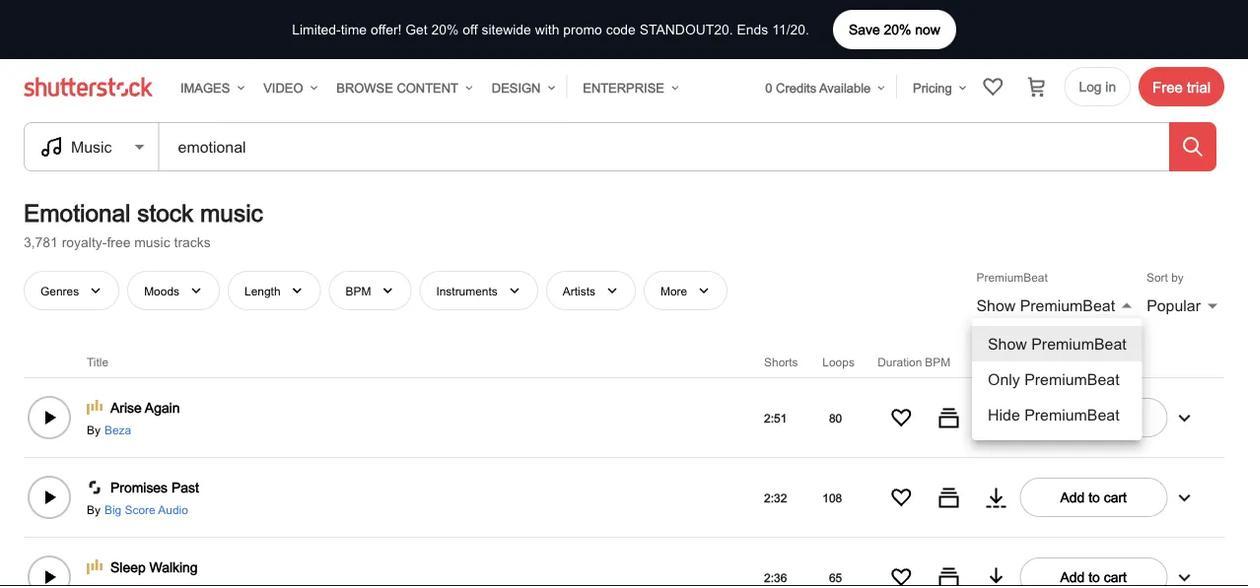 Task type: vqa. For each thing, say whether or not it's contained in the screenshot.
Business Email Address text field
no



Task type: describe. For each thing, give the bounding box(es) containing it.
20% inside save 20% now link
[[884, 21, 911, 37]]

save
[[849, 21, 880, 37]]

0 vertical spatial music
[[200, 199, 263, 227]]

free
[[1153, 78, 1183, 95]]

now
[[915, 21, 940, 37]]

1 vertical spatial music
[[134, 234, 170, 250]]

free trial button
[[1139, 67, 1224, 106]]

to for arise again
[[1089, 410, 1100, 425]]

similar image for again
[[937, 406, 960, 430]]

promises
[[110, 480, 168, 496]]

video link
[[256, 68, 321, 107]]

in
[[1105, 79, 1116, 95]]

again
[[145, 400, 180, 416]]

genres button
[[24, 271, 119, 310]]

cart for sleep walking
[[1104, 569, 1127, 585]]

off
[[463, 22, 478, 37]]

only
[[988, 370, 1020, 388]]

show premiumbeat for show premiumbeat option
[[988, 335, 1127, 353]]

premiumbeat for show premiumbeat dropdown button
[[1020, 296, 1115, 314]]

more
[[660, 284, 687, 298]]

hide premiumbeat option
[[972, 397, 1142, 433]]

0
[[765, 80, 772, 95]]

score
[[125, 503, 155, 516]]

log in
[[1079, 79, 1116, 95]]

add for promises past
[[1060, 489, 1085, 505]]

sleep walking
[[110, 560, 198, 576]]

beza
[[104, 423, 131, 437]]

enterprise link
[[575, 68, 682, 107]]

shorts
[[764, 355, 798, 369]]

promises past
[[110, 480, 199, 496]]

arise again link
[[110, 398, 180, 418]]

cart for promises past
[[1104, 489, 1127, 505]]

offer!
[[371, 22, 402, 37]]

browse content link
[[329, 68, 476, 107]]

walking
[[149, 560, 198, 576]]

promises past link
[[110, 478, 199, 498]]

trial
[[1187, 78, 1211, 95]]

ends
[[737, 22, 768, 37]]

artists
[[563, 284, 595, 298]]

save 20% now
[[849, 21, 940, 37]]

try image for sleep walking
[[984, 566, 1008, 587]]

promo
[[563, 22, 602, 37]]

pricing
[[913, 80, 952, 95]]

design
[[492, 80, 541, 95]]

instruments
[[436, 284, 498, 298]]

by beza
[[87, 423, 131, 437]]

2:36
[[764, 571, 787, 584]]

save 20% now link
[[833, 10, 956, 49]]

0 credits available link
[[757, 68, 888, 107]]

collections image
[[981, 75, 1005, 99]]

tracks
[[174, 234, 211, 250]]

video
[[263, 80, 303, 95]]

similar image
[[937, 566, 960, 587]]

loops
[[823, 355, 855, 369]]

free trial
[[1153, 78, 1211, 95]]

get
[[405, 22, 428, 37]]

design link
[[484, 68, 558, 107]]

enterprise
[[583, 80, 664, 95]]

bpm button
[[329, 271, 411, 310]]

premiumbeat for only premiumbeat option
[[1024, 370, 1120, 388]]

images
[[180, 80, 230, 95]]

past
[[171, 480, 199, 496]]

emotional stock music 3,781 royalty-free music tracks
[[24, 199, 263, 250]]

show for show premiumbeat dropdown button
[[976, 296, 1016, 314]]

arise again
[[110, 400, 180, 416]]

by for promises
[[87, 503, 100, 516]]

sitewide
[[482, 22, 531, 37]]

save image for walking
[[889, 566, 913, 587]]

cart for arise again
[[1104, 410, 1127, 425]]

2:32
[[764, 491, 787, 505]]

moods button
[[127, 271, 220, 310]]

show premiumbeat button
[[976, 294, 1139, 318]]

premiumbeat for hide premiumbeat option
[[1024, 406, 1120, 424]]

3,781
[[24, 234, 58, 250]]

royalty-
[[62, 234, 107, 250]]

shutterstock image
[[24, 77, 157, 97]]

genres
[[40, 284, 79, 298]]

80
[[829, 411, 842, 425]]

108
[[823, 491, 842, 505]]

only premiumbeat
[[988, 370, 1120, 388]]

available
[[819, 80, 871, 95]]

browse content
[[336, 80, 458, 95]]



Task type: locate. For each thing, give the bounding box(es) containing it.
2 vertical spatial add
[[1060, 569, 1085, 585]]

bpm right duration
[[925, 355, 950, 369]]

2:51
[[764, 411, 787, 425]]

1 add to cart from the top
[[1060, 410, 1127, 425]]

3 add to cart from the top
[[1060, 569, 1127, 585]]

2 20% from the left
[[431, 22, 459, 37]]

add to cart button for promises past
[[1020, 478, 1167, 517]]

premiumbeat inside option
[[1024, 370, 1120, 388]]

audio
[[158, 503, 188, 516]]

premiumbeat down only premiumbeat option
[[1024, 406, 1120, 424]]

0 vertical spatial by
[[87, 423, 100, 437]]

similar image left try icon
[[937, 486, 960, 509]]

beza link
[[100, 422, 131, 437]]

1 vertical spatial save image
[[889, 566, 913, 587]]

emotional
[[24, 199, 131, 227]]

music up "tracks"
[[200, 199, 263, 227]]

save image left similar image
[[889, 566, 913, 587]]

pricing link
[[905, 68, 970, 107]]

duration
[[878, 355, 922, 369]]

1 vertical spatial cart
[[1104, 489, 1127, 505]]

sleep walking link
[[110, 558, 198, 577]]

0 horizontal spatial bpm
[[346, 284, 371, 298]]

show premiumbeat inside dropdown button
[[976, 296, 1115, 314]]

credits
[[776, 80, 816, 95]]

2 by from the top
[[87, 503, 100, 516]]

with
[[535, 22, 559, 37]]

artists button
[[546, 271, 636, 310]]

by big score audio
[[87, 503, 188, 516]]

more button
[[644, 271, 728, 310]]

2 add to cart from the top
[[1060, 489, 1127, 505]]

hide
[[988, 406, 1020, 424]]

show
[[976, 296, 1016, 314], [988, 335, 1027, 353]]

moods
[[144, 284, 179, 298]]

to
[[1089, 410, 1100, 425], [1089, 489, 1100, 505], [1089, 569, 1100, 585]]

log in link
[[1064, 67, 1131, 106]]

1 vertical spatial by
[[87, 503, 100, 516]]

1 vertical spatial try image
[[984, 566, 1008, 587]]

0 vertical spatial add
[[1060, 410, 1085, 425]]

to for sleep walking
[[1089, 569, 1100, 585]]

1 vertical spatial show premiumbeat
[[988, 335, 1127, 353]]

1 vertical spatial similar image
[[937, 486, 960, 509]]

0 vertical spatial save image
[[889, 406, 913, 430]]

1 vertical spatial add
[[1060, 489, 1085, 505]]

try image
[[984, 406, 1008, 430], [984, 566, 1008, 587]]

1 horizontal spatial 20%
[[884, 21, 911, 37]]

show premiumbeat option
[[972, 326, 1142, 362]]

2 add from the top
[[1060, 489, 1085, 505]]

cart
[[1104, 410, 1127, 425], [1104, 489, 1127, 505], [1104, 569, 1127, 585]]

music down stock
[[134, 234, 170, 250]]

show up only
[[988, 335, 1027, 353]]

1 vertical spatial add to cart
[[1060, 489, 1127, 505]]

try image down only
[[984, 406, 1008, 430]]

add to cart button for sleep walking
[[1020, 558, 1167, 587]]

0 vertical spatial to
[[1089, 410, 1100, 425]]

save image down duration
[[889, 406, 913, 430]]

0 vertical spatial show
[[976, 296, 1016, 314]]

premiumbeat inside dropdown button
[[1020, 296, 1115, 314]]

1 vertical spatial add to cart button
[[1020, 478, 1167, 517]]

similar image for past
[[937, 486, 960, 509]]

1 horizontal spatial bpm
[[925, 355, 950, 369]]

11/20.
[[772, 22, 809, 37]]

free
[[107, 234, 131, 250]]

show premiumbeat up show premiumbeat option
[[976, 296, 1115, 314]]

2 save image from the top
[[889, 566, 913, 587]]

add to cart for arise again
[[1060, 410, 1127, 425]]

2 add to cart button from the top
[[1020, 478, 1167, 517]]

0 vertical spatial cart
[[1104, 410, 1127, 425]]

add
[[1060, 410, 1085, 425], [1060, 489, 1085, 505], [1060, 569, 1085, 585]]

add for arise again
[[1060, 410, 1085, 425]]

time
[[341, 22, 367, 37]]

arise
[[110, 400, 142, 416]]

2 vertical spatial cart
[[1104, 569, 1127, 585]]

1 cart from the top
[[1104, 410, 1127, 425]]

search image
[[1181, 135, 1205, 159]]

sleep
[[110, 560, 146, 576]]

3 add to cart button from the top
[[1020, 558, 1167, 587]]

premiumbeat up show premiumbeat option
[[1020, 296, 1115, 314]]

limited-time offer! get 20% off sitewide with promo code standout20. ends 11/20.
[[292, 22, 809, 37]]

bpm inside button
[[346, 284, 371, 298]]

premiumbeat up only premiumbeat option
[[1031, 335, 1127, 353]]

show premiumbeat for show premiumbeat dropdown button
[[976, 296, 1115, 314]]

list box
[[972, 318, 1142, 441]]

1 vertical spatial bpm
[[925, 355, 950, 369]]

2 similar image from the top
[[937, 486, 960, 509]]

add to cart button for arise again
[[1020, 398, 1167, 437]]

hide premiumbeat
[[988, 406, 1120, 424]]

1 similar image from the top
[[937, 406, 960, 430]]

1 add to cart button from the top
[[1020, 398, 1167, 437]]

standout20.
[[640, 22, 733, 37]]

similar image
[[937, 406, 960, 430], [937, 486, 960, 509]]

by for arise
[[87, 423, 100, 437]]

only premiumbeat option
[[972, 362, 1142, 397]]

3 add from the top
[[1060, 569, 1085, 585]]

big
[[104, 503, 121, 516]]

premiumbeat for show premiumbeat option
[[1031, 335, 1127, 353]]

add for sleep walking
[[1060, 569, 1085, 585]]

1 vertical spatial to
[[1089, 489, 1100, 505]]

20% left "off"
[[431, 22, 459, 37]]

1 horizontal spatial music
[[200, 199, 263, 227]]

list box containing show premiumbeat
[[972, 318, 1142, 441]]

0 vertical spatial add to cart button
[[1020, 398, 1167, 437]]

0 vertical spatial bpm
[[346, 284, 371, 298]]

show premiumbeat up only premiumbeat
[[988, 335, 1127, 353]]

by
[[87, 423, 100, 437], [87, 503, 100, 516]]

browse
[[336, 80, 393, 95]]

65
[[829, 571, 842, 584]]

similar image left hide
[[937, 406, 960, 430]]

code
[[606, 22, 636, 37]]

try image
[[984, 486, 1008, 509]]

try image right similar image
[[984, 566, 1008, 587]]

stock
[[137, 199, 193, 227]]

add to cart button
[[1020, 398, 1167, 437], [1020, 478, 1167, 517], [1020, 558, 1167, 587]]

3 cart from the top
[[1104, 569, 1127, 585]]

1 try image from the top
[[984, 406, 1008, 430]]

limited-
[[292, 22, 341, 37]]

show inside show premiumbeat dropdown button
[[976, 296, 1016, 314]]

2 try image from the top
[[984, 566, 1008, 587]]

1 add from the top
[[1060, 410, 1085, 425]]

0 vertical spatial try image
[[984, 406, 1008, 430]]

1 to from the top
[[1089, 410, 1100, 425]]

3 to from the top
[[1089, 569, 1100, 585]]

show up show premiumbeat option
[[976, 296, 1016, 314]]

add to cart
[[1060, 410, 1127, 425], [1060, 489, 1127, 505], [1060, 569, 1127, 585]]

2 cart from the top
[[1104, 489, 1127, 505]]

0 vertical spatial add to cart
[[1060, 410, 1127, 425]]

1 20% from the left
[[884, 21, 911, 37]]

2 to from the top
[[1089, 489, 1100, 505]]

try image for arise again
[[984, 406, 1008, 430]]

premiumbeat inside option
[[1031, 335, 1127, 353]]

big score audio link
[[100, 502, 188, 517]]

premiumbeat inside option
[[1024, 406, 1120, 424]]

add to cart for promises past
[[1060, 489, 1127, 505]]

to for promises past
[[1089, 489, 1100, 505]]

show premiumbeat
[[976, 296, 1115, 314], [988, 335, 1127, 353]]

images link
[[173, 68, 248, 107]]

show inside show premiumbeat option
[[988, 335, 1027, 353]]

save image
[[889, 406, 913, 430], [889, 566, 913, 587]]

instruments button
[[419, 271, 538, 310]]

1 vertical spatial show
[[988, 335, 1027, 353]]

length button
[[228, 271, 321, 310]]

20% left "now"
[[884, 21, 911, 37]]

0 vertical spatial show premiumbeat
[[976, 296, 1115, 314]]

save image
[[889, 486, 913, 509]]

cart image
[[1025, 75, 1048, 99]]

content
[[397, 80, 458, 95]]

log
[[1079, 79, 1102, 95]]

1 save image from the top
[[889, 406, 913, 430]]

bpm right "length" button
[[346, 284, 371, 298]]

duration bpm
[[878, 355, 950, 369]]

save image for again
[[889, 406, 913, 430]]

premiumbeat down show premiumbeat option
[[1024, 370, 1120, 388]]

2 vertical spatial add to cart
[[1060, 569, 1127, 585]]

bpm
[[346, 284, 371, 298], [925, 355, 950, 369]]

0 horizontal spatial music
[[134, 234, 170, 250]]

add to cart for sleep walking
[[1060, 569, 1127, 585]]

0 credits available
[[765, 80, 871, 95]]

premiumbeat
[[1020, 296, 1115, 314], [1031, 335, 1127, 353], [1024, 370, 1120, 388], [1024, 406, 1120, 424]]

length
[[244, 284, 280, 298]]

2 vertical spatial to
[[1089, 569, 1100, 585]]

show premiumbeat inside option
[[988, 335, 1127, 353]]

music
[[200, 199, 263, 227], [134, 234, 170, 250]]

0 vertical spatial similar image
[[937, 406, 960, 430]]

20%
[[884, 21, 911, 37], [431, 22, 459, 37]]

0 horizontal spatial 20%
[[431, 22, 459, 37]]

1 by from the top
[[87, 423, 100, 437]]

2 vertical spatial add to cart button
[[1020, 558, 1167, 587]]

by left beza
[[87, 423, 100, 437]]

title
[[87, 355, 109, 369]]

by left big
[[87, 503, 100, 516]]

show for show premiumbeat option
[[988, 335, 1027, 353]]



